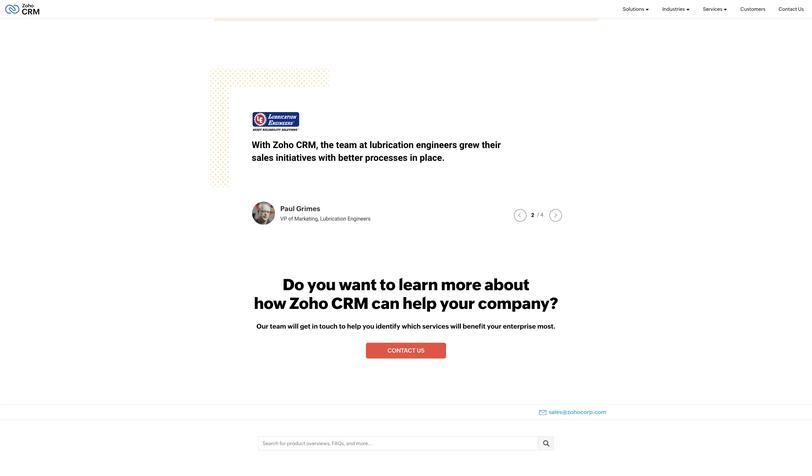 Task type: describe. For each thing, give the bounding box(es) containing it.
in inside with zoho crm, the team at lubrication engineers grew their sales initiatives with better processes in place.
[[410, 152, 418, 163]]

industries
[[663, 6, 685, 12]]

initiatives inside zoho's operating system is very robust, and contains the collective memory of selectra's entire business. we can generate workflow loads and custom functions ourselves and we can accomplish new initiatives quickly.
[[321, 178, 361, 189]]

sales@zohocorp.com link
[[539, 409, 607, 415]]

custom
[[334, 165, 365, 176]]

contact us
[[388, 347, 425, 354]]

which
[[402, 323, 421, 330]]

we
[[452, 152, 464, 163]]

memory
[[294, 152, 328, 163]]

and up business.
[[415, 140, 430, 150]]

of inside paul grimes vp of marketing, lubrication engineers
[[288, 216, 293, 222]]

crm
[[332, 294, 369, 313]]

want
[[339, 276, 377, 294]]

do
[[283, 276, 304, 294]]

their
[[482, 140, 501, 150]]

and up place.
[[430, 140, 445, 150]]

system
[[322, 140, 352, 150]]

sales inside with zoho crm, the team at lubrication engineers grew their sales initiatives with better processes in place.
[[252, 152, 274, 163]]

asst.manager
[[280, 216, 313, 222]]

1 vertical spatial can
[[483, 165, 498, 176]]

our team will get in touch to help you identify which services will benefit your enterprise most.
[[257, 323, 556, 330]]

experiences
[[287, 140, 337, 150]]

contact us link
[[779, 0, 804, 18]]

services
[[703, 6, 723, 12]]

/
[[537, 212, 540, 218]]

services
[[423, 323, 449, 330]]

the inside the purolite experiences enhanced accounting and auditing, and improved productivity with shortened sales cycles using the zoho platform.
[[486, 152, 499, 163]]

contact us link
[[366, 343, 446, 359]]

cycles
[[432, 152, 459, 163]]

zoho crm logo image
[[5, 2, 40, 16]]

very
[[364, 140, 382, 150]]

processes
[[365, 152, 408, 163]]

to inside do you want to learn more about how zoho crm can help your company?
[[380, 276, 396, 294]]

paul grimes vp of marketing, lubrication engineers
[[280, 205, 371, 222]]

we
[[469, 165, 480, 176]]

generate
[[484, 152, 520, 163]]

development,
[[343, 216, 375, 222]]

accounting
[[382, 140, 428, 150]]

lubrication
[[320, 216, 346, 222]]

identify
[[376, 323, 401, 330]]

2 / 4
[[532, 212, 544, 218]]

at
[[360, 140, 368, 150]]

shortened
[[364, 152, 406, 163]]

0 vertical spatial can
[[467, 152, 482, 163]]

operating
[[281, 140, 320, 150]]

Search for product overviews, FAQs, and more... text field
[[259, 437, 554, 450]]

more
[[441, 276, 482, 294]]

ourselves
[[409, 165, 449, 176]]

purolite
[[252, 140, 284, 150]]

contains
[[433, 140, 468, 150]]

paul
[[280, 205, 295, 213]]

is
[[355, 140, 362, 150]]

initiatives inside with zoho crm, the team at lubrication engineers grew their sales initiatives with better processes in place.
[[276, 152, 316, 163]]

the inside with zoho crm, the team at lubrication engineers grew their sales initiatives with better processes in place.
[[321, 140, 334, 150]]

engineers
[[416, 140, 457, 150]]

1 vertical spatial you
[[363, 323, 375, 330]]

&
[[339, 216, 342, 222]]

zoho inside the purolite experiences enhanced accounting and auditing, and improved productivity with shortened sales cycles using the zoho platform.
[[501, 152, 522, 163]]

vp
[[280, 216, 287, 222]]

and up generate
[[486, 140, 501, 150]]

get
[[300, 323, 311, 330]]

learn
[[399, 276, 438, 294]]

place.
[[420, 152, 445, 163]]

1 horizontal spatial your
[[487, 323, 502, 330]]

entire
[[383, 152, 407, 163]]

better
[[338, 152, 363, 163]]

1 will from the left
[[288, 323, 299, 330]]

how
[[254, 294, 287, 313]]

and down we
[[451, 165, 466, 176]]

auditing,
[[448, 140, 483, 150]]

contact us
[[779, 6, 804, 12]]



Task type: locate. For each thing, give the bounding box(es) containing it.
1 horizontal spatial initiatives
[[321, 178, 361, 189]]

0 vertical spatial your
[[440, 294, 475, 313]]

0 horizontal spatial the
[[321, 140, 334, 150]]

the down their
[[486, 152, 499, 163]]

2 sales from the left
[[408, 152, 430, 163]]

quickly.
[[364, 178, 395, 189]]

about
[[485, 276, 530, 294]]

help down learn
[[403, 294, 437, 313]]

contact
[[779, 6, 798, 12]]

with inside with zoho crm, the team at lubrication engineers grew their sales initiatives with better processes in place.
[[319, 152, 336, 163]]

1 vertical spatial zoho
[[501, 152, 522, 163]]

in down the accounting
[[410, 152, 418, 163]]

purolite experiences enhanced accounting and auditing, and improved productivity with shortened sales cycles using the zoho platform.
[[252, 140, 522, 176]]

zoho inside with zoho crm, the team at lubrication engineers grew their sales initiatives with better processes in place.
[[273, 140, 294, 150]]

1 with from the left
[[319, 152, 336, 163]]

zoho's
[[252, 140, 278, 150]]

1 horizontal spatial of
[[330, 152, 339, 163]]

can inside do you want to learn more about how zoho crm can help your company?
[[372, 294, 400, 313]]

the up productivity
[[321, 140, 334, 150]]

sundaraju
[[301, 205, 335, 213]]

robust,
[[384, 140, 413, 150]]

enhanced
[[339, 140, 379, 150]]

platform.
[[252, 165, 290, 176]]

functions
[[367, 165, 406, 176]]

0 horizontal spatial to
[[339, 323, 346, 330]]

lubrication
[[370, 140, 414, 150]]

1 horizontal spatial you
[[363, 323, 375, 330]]

zoho inside do you want to learn more about how zoho crm can help your company?
[[290, 294, 328, 313]]

0 horizontal spatial help
[[347, 323, 361, 330]]

crm,
[[296, 140, 318, 150]]

and
[[415, 140, 430, 150], [430, 140, 445, 150], [486, 140, 501, 150], [317, 165, 332, 176], [451, 165, 466, 176]]

1 vertical spatial team
[[270, 323, 286, 330]]

benefit
[[463, 323, 486, 330]]

1 horizontal spatial team
[[336, 140, 357, 150]]

solutions
[[623, 6, 645, 12]]

help
[[403, 294, 437, 313], [347, 323, 361, 330]]

2 with from the left
[[344, 152, 362, 163]]

team
[[336, 140, 357, 150], [270, 323, 286, 330]]

0 horizontal spatial you
[[307, 276, 336, 294]]

can
[[467, 152, 482, 163], [483, 165, 498, 176], [372, 294, 400, 313]]

using
[[461, 152, 484, 163]]

2 horizontal spatial the
[[486, 152, 499, 163]]

0 horizontal spatial in
[[312, 323, 318, 330]]

0 vertical spatial initiatives
[[276, 152, 316, 163]]

sales down with
[[252, 152, 274, 163]]

initiatives down operating
[[276, 152, 316, 163]]

business.
[[409, 152, 449, 163]]

zoho's operating system is very robust, and contains the collective memory of selectra's entire business. we can generate workflow loads and custom functions ourselves and we can accomplish new initiatives quickly.
[[252, 140, 520, 189]]

1 horizontal spatial can
[[467, 152, 482, 163]]

enterprise
[[503, 323, 536, 330]]

help inside do you want to learn more about how zoho crm can help your company?
[[403, 294, 437, 313]]

in right 'get'
[[312, 323, 318, 330]]

1 vertical spatial initiatives
[[321, 178, 361, 189]]

productivity
[[293, 152, 342, 163]]

grew
[[460, 140, 480, 150]]

zoho
[[273, 140, 294, 150], [501, 152, 522, 163], [290, 294, 328, 313]]

customers
[[741, 6, 766, 12]]

our
[[257, 323, 269, 330]]

can right we
[[483, 165, 498, 176]]

do you want to learn more about how zoho crm can help your company?
[[254, 276, 558, 313]]

help down crm
[[347, 323, 361, 330]]

learning
[[317, 216, 337, 222]]

in
[[410, 152, 418, 163], [312, 323, 318, 330]]

with zoho crm, the team at lubrication engineers grew their sales initiatives with better processes in place.
[[252, 140, 501, 163]]

0 vertical spatial team
[[336, 140, 357, 150]]

1 horizontal spatial to
[[380, 276, 396, 294]]

2 horizontal spatial can
[[483, 165, 498, 176]]

with inside the purolite experiences enhanced accounting and auditing, and improved productivity with shortened sales cycles using the zoho platform.
[[344, 152, 362, 163]]

accomplish
[[252, 178, 300, 189]]

improved
[[252, 152, 291, 163]]

initiatives down custom
[[321, 178, 361, 189]]

with
[[252, 140, 271, 150]]

0 vertical spatial to
[[380, 276, 396, 294]]

your down more
[[440, 294, 475, 313]]

0 horizontal spatial team
[[270, 323, 286, 330]]

divya sundaraju asst.manager - learning & development, fundsindia
[[280, 205, 402, 222]]

customers link
[[741, 0, 766, 18]]

2 vertical spatial zoho
[[290, 294, 328, 313]]

0 horizontal spatial will
[[288, 323, 299, 330]]

4
[[541, 212, 544, 218]]

2 will from the left
[[451, 323, 462, 330]]

the up using
[[471, 140, 484, 150]]

marketing,
[[295, 216, 319, 222]]

0 horizontal spatial of
[[288, 216, 293, 222]]

team inside with zoho crm, the team at lubrication engineers grew their sales initiatives with better processes in place.
[[336, 140, 357, 150]]

can up identify
[[372, 294, 400, 313]]

0 horizontal spatial initiatives
[[276, 152, 316, 163]]

0 horizontal spatial sales
[[252, 152, 274, 163]]

will left "benefit"
[[451, 323, 462, 330]]

with
[[319, 152, 336, 163], [344, 152, 362, 163]]

team up better
[[336, 140, 357, 150]]

your
[[440, 294, 475, 313], [487, 323, 502, 330]]

with up custom
[[344, 152, 362, 163]]

2
[[532, 212, 535, 218]]

of down "system"
[[330, 152, 339, 163]]

the
[[321, 140, 334, 150], [471, 140, 484, 150], [486, 152, 499, 163]]

selectra's
[[341, 152, 381, 163]]

sales up the ourselves
[[408, 152, 430, 163]]

sales
[[252, 152, 274, 163], [408, 152, 430, 163]]

of
[[330, 152, 339, 163], [288, 216, 293, 222]]

sales inside the purolite experiences enhanced accounting and auditing, and improved productivity with shortened sales cycles using the zoho platform.
[[408, 152, 430, 163]]

0 horizontal spatial with
[[319, 152, 336, 163]]

the inside zoho's operating system is very robust, and contains the collective memory of selectra's entire business. we can generate workflow loads and custom functions ourselves and we can accomplish new initiatives quickly.
[[471, 140, 484, 150]]

0 vertical spatial you
[[307, 276, 336, 294]]

touch
[[319, 323, 338, 330]]

loads
[[292, 165, 315, 176]]

0 horizontal spatial your
[[440, 294, 475, 313]]

0 vertical spatial of
[[330, 152, 339, 163]]

divya
[[280, 205, 299, 213]]

contact
[[388, 347, 416, 354]]

0 horizontal spatial can
[[372, 294, 400, 313]]

2 vertical spatial can
[[372, 294, 400, 313]]

1 horizontal spatial help
[[403, 294, 437, 313]]

you inside do you want to learn more about how zoho crm can help your company?
[[307, 276, 336, 294]]

0 vertical spatial help
[[403, 294, 437, 313]]

1 vertical spatial in
[[312, 323, 318, 330]]

will left 'get'
[[288, 323, 299, 330]]

0 vertical spatial in
[[410, 152, 418, 163]]

sales@zohocorp.com
[[549, 409, 607, 415]]

new
[[302, 178, 319, 189]]

grimes
[[296, 205, 320, 213]]

1 vertical spatial of
[[288, 216, 293, 222]]

to
[[380, 276, 396, 294], [339, 323, 346, 330]]

1 horizontal spatial with
[[344, 152, 362, 163]]

1 horizontal spatial sales
[[408, 152, 430, 163]]

to right 'want' at the left bottom of the page
[[380, 276, 396, 294]]

1 horizontal spatial in
[[410, 152, 418, 163]]

company?
[[478, 294, 558, 313]]

1 vertical spatial to
[[339, 323, 346, 330]]

1 vertical spatial help
[[347, 323, 361, 330]]

-
[[314, 216, 316, 222]]

you left identify
[[363, 323, 375, 330]]

1 horizontal spatial the
[[471, 140, 484, 150]]

your inside do you want to learn more about how zoho crm can help your company?
[[440, 294, 475, 313]]

engineers
[[348, 216, 371, 222]]

to right touch
[[339, 323, 346, 330]]

fundsindia
[[376, 216, 402, 222]]

of right vp
[[288, 216, 293, 222]]

can up we
[[467, 152, 482, 163]]

1 vertical spatial your
[[487, 323, 502, 330]]

with down "system"
[[319, 152, 336, 163]]

1 horizontal spatial will
[[451, 323, 462, 330]]

and down productivity
[[317, 165, 332, 176]]

us
[[417, 347, 425, 354]]

collective
[[252, 152, 292, 163]]

0 vertical spatial zoho
[[273, 140, 294, 150]]

workflow
[[252, 165, 290, 176]]

team right our
[[270, 323, 286, 330]]

of inside zoho's operating system is very robust, and contains the collective memory of selectra's entire business. we can generate workflow loads and custom functions ourselves and we can accomplish new initiatives quickly.
[[330, 152, 339, 163]]

us
[[799, 6, 804, 12]]

you right do
[[307, 276, 336, 294]]

most.
[[538, 323, 556, 330]]

1 sales from the left
[[252, 152, 274, 163]]

your right "benefit"
[[487, 323, 502, 330]]



Task type: vqa. For each thing, say whether or not it's contained in the screenshot.
the bottommost an
no



